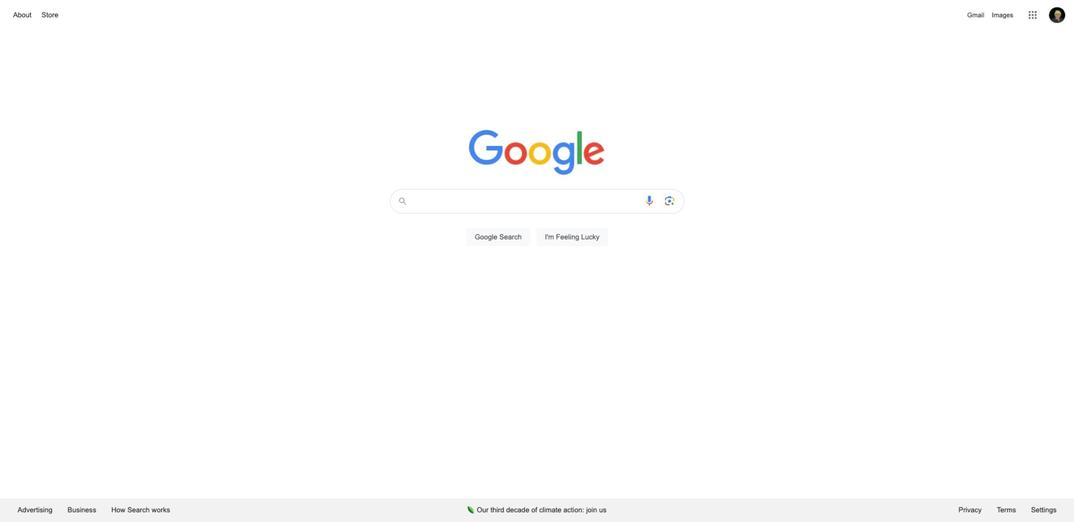 Task type: vqa. For each thing, say whether or not it's contained in the screenshot.
2 inside the 101 kg CO 2
no



Task type: describe. For each thing, give the bounding box(es) containing it.
search by image image
[[664, 195, 676, 207]]



Task type: locate. For each thing, give the bounding box(es) containing it.
None search field
[[10, 186, 1065, 258]]

google image
[[469, 130, 606, 176]]

search by voice image
[[644, 195, 656, 207]]



